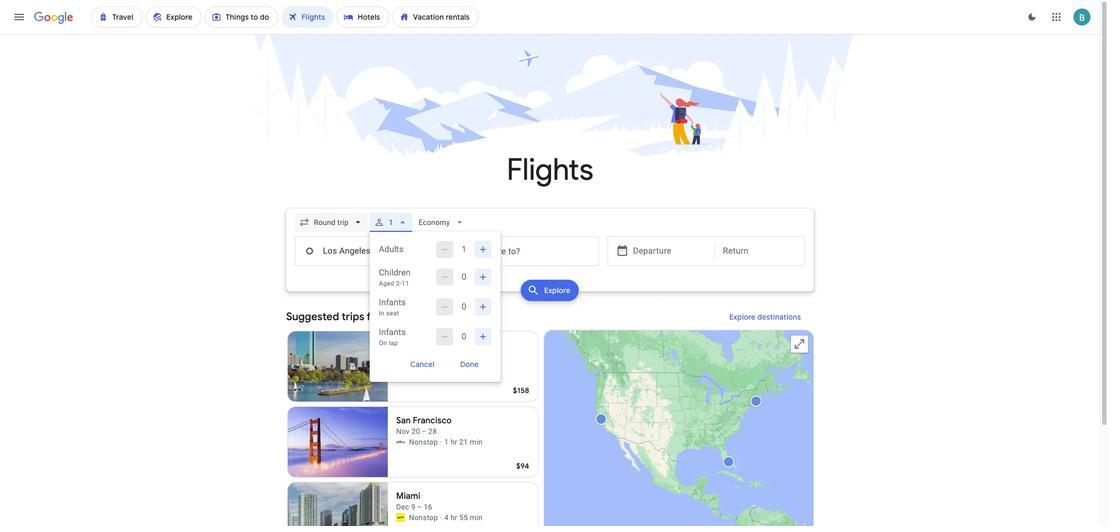 Task type: locate. For each thing, give the bounding box(es) containing it.
4
[[444, 513, 449, 522]]

0 vertical spatial nonstop
[[409, 362, 438, 371]]

2 infants from the top
[[379, 327, 406, 337]]

nonstop for miami
[[409, 513, 438, 522]]

infants in seat
[[379, 297, 406, 317]]

0
[[462, 272, 466, 282], [462, 302, 466, 312], [462, 331, 466, 342]]

dec inside 'boston dec 2 – 9'
[[396, 352, 409, 360]]

1 vertical spatial infants
[[379, 327, 406, 337]]

5 hr 21 min
[[444, 362, 483, 371]]

0 horizontal spatial explore
[[544, 286, 571, 295]]

dec
[[396, 352, 409, 360], [396, 503, 409, 511]]

2 21 from the top
[[459, 438, 468, 446]]

cancel button
[[398, 356, 448, 373]]

nonstop down 9 – 16
[[409, 513, 438, 522]]

1 21 from the top
[[459, 362, 468, 371]]

hr right 5
[[451, 362, 457, 371]]

suggested trips from los angeles
[[286, 310, 452, 323]]

san
[[396, 415, 411, 426]]

1 horizontal spatial 1
[[444, 438, 449, 446]]

3 0 from the top
[[462, 331, 466, 342]]

explore inside flight search field
[[544, 286, 571, 295]]

 image
[[440, 437, 442, 447]]

infants up lap
[[379, 327, 406, 337]]

2 vertical spatial 0
[[462, 331, 466, 342]]

boston dec 2 – 9
[[396, 340, 428, 360]]

2 vertical spatial nonstop
[[409, 513, 438, 522]]

dec inside miami dec 9 – 16
[[396, 503, 409, 511]]

seat
[[386, 310, 399, 317]]

None field
[[295, 213, 368, 232], [415, 213, 469, 232], [295, 213, 368, 232], [415, 213, 469, 232]]

nonstop down 2 – 9
[[409, 362, 438, 371]]

2-
[[396, 280, 402, 287]]

1 horizontal spatial explore
[[729, 312, 756, 322]]

94 US dollars text field
[[516, 461, 529, 471]]

 image
[[440, 512, 442, 523]]

2 min from the top
[[470, 438, 483, 446]]

2 – 9
[[411, 352, 428, 360]]

0 vertical spatial 1
[[389, 218, 393, 227]]

0 vertical spatial dec
[[396, 352, 409, 360]]

min
[[470, 362, 483, 371], [470, 438, 483, 446], [470, 513, 483, 522]]

0 for children aged 2-11
[[462, 272, 466, 282]]

0 vertical spatial 21
[[459, 362, 468, 371]]

0 horizontal spatial 1
[[389, 218, 393, 227]]

2 nonstop from the top
[[409, 438, 438, 446]]

3 min from the top
[[470, 513, 483, 522]]

2 vertical spatial min
[[470, 513, 483, 522]]

explore down where to? text field
[[544, 286, 571, 295]]

nonstop
[[409, 362, 438, 371], [409, 438, 438, 446], [409, 513, 438, 522]]

5
[[444, 362, 449, 371]]

min for miami
[[470, 513, 483, 522]]

0 vertical spatial 0
[[462, 272, 466, 282]]

2 vertical spatial 1
[[444, 438, 449, 446]]

1 min from the top
[[470, 362, 483, 371]]

trips
[[342, 310, 364, 323]]

0 for infants in seat
[[462, 302, 466, 312]]

2 hr from the top
[[451, 438, 457, 446]]

1 vertical spatial explore
[[729, 312, 756, 322]]

21
[[459, 362, 468, 371], [459, 438, 468, 446]]

1 infants from the top
[[379, 297, 406, 307]]

2 vertical spatial hr
[[451, 513, 457, 522]]

children aged 2-11
[[379, 268, 411, 287]]

infants
[[379, 297, 406, 307], [379, 327, 406, 337]]

1 inside number of passengers dialog
[[462, 244, 466, 254]]

explore inside suggested trips from los angeles region
[[729, 312, 756, 322]]

55
[[459, 513, 468, 522]]

explore destinations
[[729, 312, 801, 322]]

dec down boston
[[396, 352, 409, 360]]

1 vertical spatial 1
[[462, 244, 466, 254]]

2 horizontal spatial 1
[[462, 244, 466, 254]]

21 for 5
[[459, 362, 468, 371]]

2 0 from the top
[[462, 302, 466, 312]]

miami dec 9 – 16
[[396, 491, 432, 511]]

jetblue image
[[396, 438, 405, 446]]

1 vertical spatial 21
[[459, 438, 468, 446]]

1 vertical spatial dec
[[396, 503, 409, 511]]

change appearance image
[[1019, 4, 1045, 30]]

0 vertical spatial hr
[[451, 362, 457, 371]]

spirit image
[[396, 513, 405, 522]]

explore
[[544, 286, 571, 295], [729, 312, 756, 322]]

0 vertical spatial infants
[[379, 297, 406, 307]]

explore left the destinations
[[729, 312, 756, 322]]

dec for boston
[[396, 352, 409, 360]]

11
[[402, 280, 409, 287]]

explore for explore destinations
[[729, 312, 756, 322]]

1 vertical spatial 0
[[462, 302, 466, 312]]

Departure text field
[[633, 237, 706, 265]]

number of passengers dialog
[[370, 232, 501, 382]]

4 hr 55 min
[[444, 513, 483, 522]]

1
[[389, 218, 393, 227], [462, 244, 466, 254], [444, 438, 449, 446]]

1 0 from the top
[[462, 272, 466, 282]]

in
[[379, 310, 385, 317]]

angeles
[[412, 310, 452, 323]]

hr for miami
[[451, 513, 457, 522]]

san francisco nov 20 – 28
[[396, 415, 452, 436]]

nonstop down 20 – 28
[[409, 438, 438, 446]]

destinations
[[758, 312, 801, 322]]

1 vertical spatial min
[[470, 438, 483, 446]]

boston
[[396, 340, 424, 351]]

3 hr from the top
[[451, 513, 457, 522]]

1 inside suggested trips from los angeles region
[[444, 438, 449, 446]]

hr
[[451, 362, 457, 371], [451, 438, 457, 446], [451, 513, 457, 522]]

1 dec from the top
[[396, 352, 409, 360]]

dec up spirit icon
[[396, 503, 409, 511]]

2 dec from the top
[[396, 503, 409, 511]]

lap
[[389, 339, 398, 347]]

infants up the seat
[[379, 297, 406, 307]]

dec for miami
[[396, 503, 409, 511]]

1 vertical spatial hr
[[451, 438, 457, 446]]

hr right 4 on the left bottom
[[451, 513, 457, 522]]

0 vertical spatial min
[[470, 362, 483, 371]]

0 vertical spatial explore
[[544, 286, 571, 295]]

hr down francisco
[[451, 438, 457, 446]]

158 US dollars text field
[[513, 386, 529, 395]]

3 nonstop from the top
[[409, 513, 438, 522]]

1 vertical spatial nonstop
[[409, 438, 438, 446]]



Task type: vqa. For each thing, say whether or not it's contained in the screenshot.


Task type: describe. For each thing, give the bounding box(es) containing it.
1 hr 21 min
[[444, 438, 483, 446]]

21 for 1
[[459, 438, 468, 446]]

from
[[367, 310, 391, 323]]

1 button
[[370, 210, 412, 235]]

adults
[[379, 244, 404, 254]]

infants on lap
[[379, 327, 406, 347]]

explore for explore
[[544, 286, 571, 295]]

flights
[[507, 151, 593, 189]]

Return text field
[[723, 237, 796, 265]]

miami
[[396, 491, 420, 502]]

min for san francisco
[[470, 438, 483, 446]]

Flight search field
[[278, 209, 822, 382]]

aged
[[379, 280, 394, 287]]

20 – 28
[[412, 427, 437, 436]]

9 – 16
[[411, 503, 432, 511]]

1 hr from the top
[[451, 362, 457, 371]]

Where to? text field
[[449, 236, 599, 266]]

hr for san francisco
[[451, 438, 457, 446]]

suggested trips from los angeles region
[[286, 304, 814, 526]]

infants for infants on lap
[[379, 327, 406, 337]]

children
[[379, 268, 411, 278]]

los
[[393, 310, 410, 323]]

nov
[[396, 427, 410, 436]]

0 for infants on lap
[[462, 331, 466, 342]]

cancel
[[410, 360, 435, 369]]

on
[[379, 339, 387, 347]]

explore destinations button
[[717, 304, 814, 330]]

main menu image
[[13, 11, 26, 23]]

1 nonstop from the top
[[409, 362, 438, 371]]

done
[[460, 360, 479, 369]]

nonstop for san
[[409, 438, 438, 446]]

$158
[[513, 386, 529, 395]]

1 inside popup button
[[389, 218, 393, 227]]

$94
[[516, 461, 529, 471]]

done button
[[448, 356, 492, 373]]

suggested
[[286, 310, 339, 323]]

infants for infants in seat
[[379, 297, 406, 307]]

francisco
[[413, 415, 452, 426]]

explore button
[[521, 280, 579, 301]]



